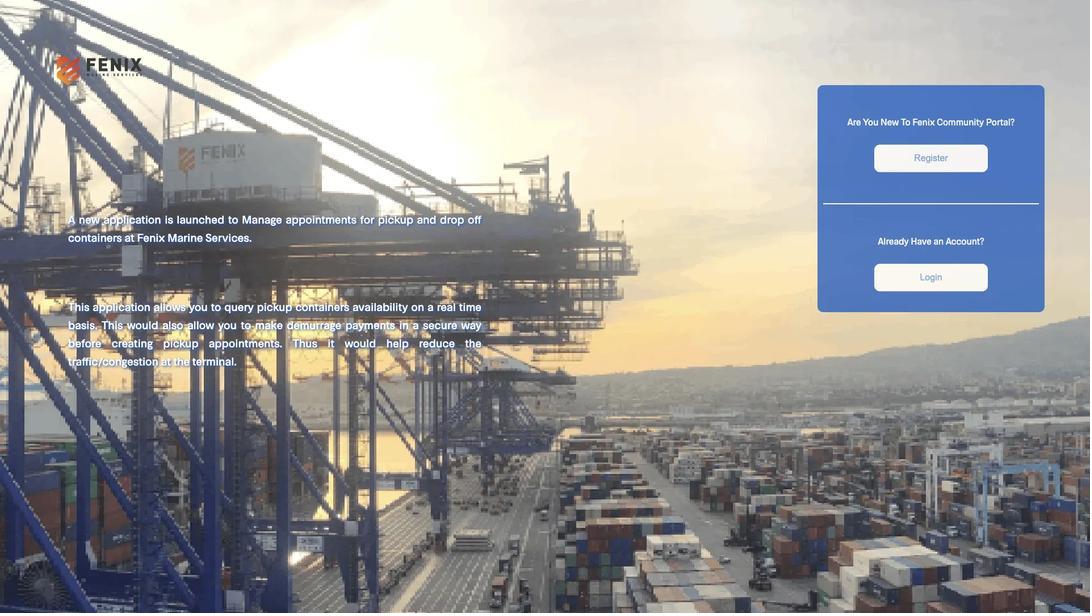Task type: locate. For each thing, give the bounding box(es) containing it.
1 vertical spatial would
[[345, 336, 376, 350]]

this up basis.
[[68, 300, 90, 314]]

fenix down the is
[[137, 231, 165, 244]]

0 vertical spatial would
[[127, 318, 158, 332]]

containers
[[68, 231, 122, 244], [296, 300, 350, 314]]

appointments.
[[209, 336, 282, 350]]

login button
[[875, 264, 988, 292]]

0 horizontal spatial the
[[173, 354, 190, 368]]

0 horizontal spatial containers
[[68, 231, 122, 244]]

1 vertical spatial to
[[211, 300, 221, 314]]

1 vertical spatial this
[[102, 318, 123, 332]]

2 vertical spatial to
[[241, 318, 251, 332]]

1 vertical spatial pickup
[[257, 300, 292, 314]]

a
[[428, 300, 434, 314], [413, 318, 419, 332]]

1 horizontal spatial you
[[218, 318, 237, 332]]

2 vertical spatial pickup
[[163, 336, 199, 350]]

at down also
[[161, 354, 171, 368]]

1 horizontal spatial a
[[428, 300, 434, 314]]

would
[[127, 318, 158, 332], [345, 336, 376, 350]]

0 vertical spatial you
[[189, 300, 208, 314]]

0 vertical spatial pickup
[[378, 212, 414, 226]]

0 horizontal spatial pickup
[[163, 336, 199, 350]]

manage
[[242, 212, 282, 226]]

0 horizontal spatial a
[[413, 318, 419, 332]]

fenix inside the a new application is launched to manage appointments for pickup and drop off containers at fenix marine services.
[[137, 231, 165, 244]]

reduce
[[419, 336, 455, 350]]

time
[[459, 300, 482, 314]]

pickup right for
[[378, 212, 414, 226]]

already
[[879, 235, 909, 246]]

0 vertical spatial a
[[428, 300, 434, 314]]

before
[[68, 336, 101, 350]]

0 horizontal spatial would
[[127, 318, 158, 332]]

1 horizontal spatial to
[[228, 212, 238, 226]]

community
[[937, 116, 985, 127]]

application left the is
[[103, 212, 161, 226]]

register
[[915, 153, 949, 163]]

a right on
[[428, 300, 434, 314]]

and
[[417, 212, 437, 226]]

demurrage
[[287, 318, 342, 332]]

0 vertical spatial at
[[125, 231, 134, 244]]

you
[[864, 116, 879, 127]]

to up services.
[[228, 212, 238, 226]]

0 vertical spatial this
[[68, 300, 90, 314]]

traffic/congestion
[[68, 354, 159, 368]]

you up allow
[[189, 300, 208, 314]]

allow
[[187, 318, 214, 332]]

1 horizontal spatial this
[[102, 318, 123, 332]]

allows
[[154, 300, 186, 314]]

have
[[911, 235, 932, 246]]

the left terminal.
[[173, 354, 190, 368]]

0 vertical spatial to
[[228, 212, 238, 226]]

application up creating
[[93, 300, 151, 314]]

0 horizontal spatial this
[[68, 300, 90, 314]]

1 horizontal spatial fenix
[[913, 116, 935, 127]]

1 horizontal spatial at
[[161, 354, 171, 368]]

1 horizontal spatial the
[[465, 336, 482, 350]]

the
[[465, 336, 482, 350], [173, 354, 190, 368]]

appointments
[[286, 212, 357, 226]]

0 horizontal spatial you
[[189, 300, 208, 314]]

the down 'way' on the bottom left
[[465, 336, 482, 350]]

1 vertical spatial containers
[[296, 300, 350, 314]]

in
[[400, 318, 409, 332]]

account?
[[946, 235, 985, 246]]

pickup
[[378, 212, 414, 226], [257, 300, 292, 314], [163, 336, 199, 350]]

pickup up make
[[257, 300, 292, 314]]

would up creating
[[127, 318, 158, 332]]

0 horizontal spatial at
[[125, 231, 134, 244]]

to left query
[[211, 300, 221, 314]]

a right in
[[413, 318, 419, 332]]

1 horizontal spatial would
[[345, 336, 376, 350]]

this up creating
[[102, 318, 123, 332]]

0 vertical spatial containers
[[68, 231, 122, 244]]

0 vertical spatial application
[[103, 212, 161, 226]]

this
[[68, 300, 90, 314], [102, 318, 123, 332]]

1 vertical spatial at
[[161, 354, 171, 368]]

for
[[360, 212, 375, 226]]

application
[[103, 212, 161, 226], [93, 300, 151, 314]]

at
[[125, 231, 134, 244], [161, 354, 171, 368]]

pickup down also
[[163, 336, 199, 350]]

1 vertical spatial you
[[218, 318, 237, 332]]

fenix
[[913, 116, 935, 127], [137, 231, 165, 244]]

drop
[[440, 212, 464, 226]]

real
[[437, 300, 456, 314]]

fenix right to
[[913, 116, 935, 127]]

new
[[881, 116, 899, 127]]

off
[[468, 212, 482, 226]]

0 vertical spatial the
[[465, 336, 482, 350]]

containers down the new
[[68, 231, 122, 244]]

it
[[328, 336, 335, 350]]

1 vertical spatial fenix
[[137, 231, 165, 244]]

you
[[189, 300, 208, 314], [218, 318, 237, 332]]

creating
[[112, 336, 153, 350]]

at left marine
[[125, 231, 134, 244]]

make
[[255, 318, 283, 332]]

1 vertical spatial application
[[93, 300, 151, 314]]

to up appointments.
[[241, 318, 251, 332]]

0 horizontal spatial fenix
[[137, 231, 165, 244]]

you down query
[[218, 318, 237, 332]]

1 horizontal spatial containers
[[296, 300, 350, 314]]

to
[[228, 212, 238, 226], [211, 300, 221, 314], [241, 318, 251, 332]]

2 horizontal spatial pickup
[[378, 212, 414, 226]]

containers up demurrage
[[296, 300, 350, 314]]

would down 'payments'
[[345, 336, 376, 350]]

are you new to fenix community portal?
[[848, 116, 1015, 127]]



Task type: vqa. For each thing, say whether or not it's contained in the screenshot.
5th Row from the bottom
no



Task type: describe. For each thing, give the bounding box(es) containing it.
1 vertical spatial the
[[173, 354, 190, 368]]

payments
[[346, 318, 395, 332]]

this application allows you to query pickup containers availability on a real time basis. this would also allow you to make demurrage payments in a secure way before creating pickup appointments. thus it would help reduce the traffic/congestion at the terminal.
[[68, 300, 482, 368]]

1 horizontal spatial pickup
[[257, 300, 292, 314]]

services.
[[206, 231, 252, 244]]

is
[[165, 212, 173, 226]]

are
[[848, 116, 861, 127]]

to
[[902, 116, 911, 127]]

a new application is launched to manage appointments for pickup and drop off containers at fenix marine services.
[[68, 212, 482, 244]]

thus
[[293, 336, 318, 350]]

query
[[224, 300, 254, 314]]

basis.
[[68, 318, 98, 332]]

to inside the a new application is launched to manage appointments for pickup and drop off containers at fenix marine services.
[[228, 212, 238, 226]]

a
[[68, 212, 75, 226]]

way
[[462, 318, 482, 332]]

at inside this application allows you to query pickup containers availability on a real time basis. this would also allow you to make demurrage payments in a secure way before creating pickup appointments. thus it would help reduce the traffic/congestion at the terminal.
[[161, 354, 171, 368]]

help
[[387, 336, 409, 350]]

containers inside the a new application is launched to manage appointments for pickup and drop off containers at fenix marine services.
[[68, 231, 122, 244]]

at inside the a new application is launched to manage appointments for pickup and drop off containers at fenix marine services.
[[125, 231, 134, 244]]

0 horizontal spatial to
[[211, 300, 221, 314]]

application inside this application allows you to query pickup containers availability on a real time basis. this would also allow you to make demurrage payments in a secure way before creating pickup appointments. thus it would help reduce the traffic/congestion at the terminal.
[[93, 300, 151, 314]]

terminal.
[[192, 354, 237, 368]]

availability
[[353, 300, 408, 314]]

marine
[[168, 231, 203, 244]]

register button
[[875, 145, 988, 172]]

also
[[162, 318, 183, 332]]

new
[[79, 212, 100, 226]]

login
[[921, 273, 943, 283]]

on
[[412, 300, 425, 314]]

2 horizontal spatial to
[[241, 318, 251, 332]]

1 vertical spatial a
[[413, 318, 419, 332]]

an
[[934, 235, 944, 246]]

launched
[[177, 212, 225, 226]]

containers inside this application allows you to query pickup containers availability on a real time basis. this would also allow you to make demurrage payments in a secure way before creating pickup appointments. thus it would help reduce the traffic/congestion at the terminal.
[[296, 300, 350, 314]]

portal?
[[987, 116, 1015, 127]]

application inside the a new application is launched to manage appointments for pickup and drop off containers at fenix marine services.
[[103, 212, 161, 226]]

0 vertical spatial fenix
[[913, 116, 935, 127]]

pickup inside the a new application is launched to manage appointments for pickup and drop off containers at fenix marine services.
[[378, 212, 414, 226]]

secure
[[423, 318, 458, 332]]

already have an account?
[[879, 235, 985, 246]]



